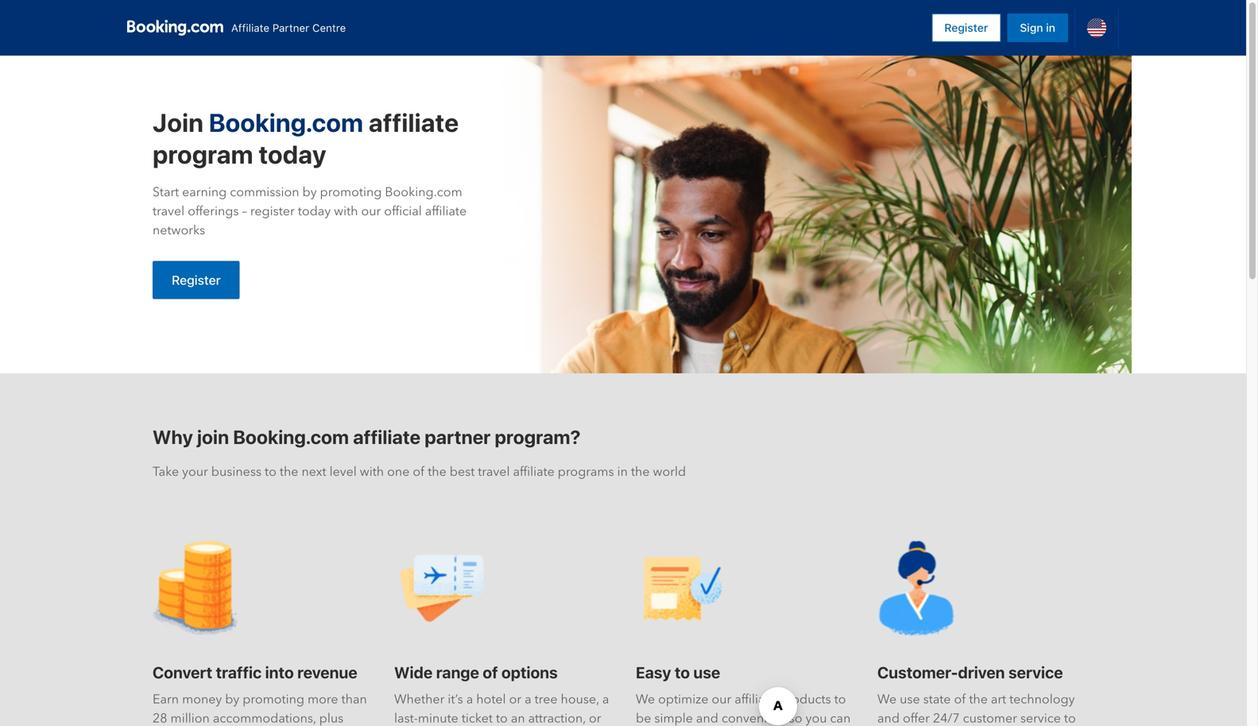 Task type: vqa. For each thing, say whether or not it's contained in the screenshot.
the rightmost With
yes



Task type: locate. For each thing, give the bounding box(es) containing it.
0 vertical spatial register
[[945, 21, 989, 34]]

1 vertical spatial by
[[225, 691, 240, 709]]

customer-driven service
[[878, 664, 1064, 682]]

today
[[259, 139, 327, 169], [298, 203, 331, 220]]

the left world
[[631, 464, 650, 481]]

1 horizontal spatial our
[[712, 691, 732, 709]]

2 horizontal spatial of
[[955, 691, 966, 709]]

use inside we use state of the art technology and offer 24/7 customer service t
[[900, 691, 921, 709]]

1 vertical spatial today
[[298, 203, 331, 220]]

range
[[436, 664, 479, 682]]

0 horizontal spatial we
[[636, 691, 655, 709]]

start
[[153, 184, 179, 201]]

0 vertical spatial with
[[334, 203, 358, 220]]

you
[[806, 711, 827, 727]]

affiliate inside we optimize our affiliate products to be simple and convenient so you ca
[[735, 691, 777, 709]]

to left the an
[[496, 711, 508, 727]]

28
[[153, 711, 167, 727]]

booking.com
[[209, 107, 363, 138], [385, 184, 463, 201], [233, 426, 349, 448]]

wide
[[394, 664, 433, 682]]

start earning commission by promoting booking.com travel offerings – register today with our official affiliate networks
[[153, 184, 467, 239]]

or
[[509, 691, 522, 709]]

2 and from the left
[[878, 711, 900, 727]]

to inside we optimize our affiliate products to be simple and convenient so you ca
[[835, 691, 846, 709]]

promoting inside earn money by promoting more than 28 million accommodations, plu
[[243, 691, 305, 709]]

program
[[153, 139, 253, 169]]

2 vertical spatial of
[[955, 691, 966, 709]]

0 vertical spatial today
[[259, 139, 327, 169]]

0 horizontal spatial travel
[[153, 203, 185, 220]]

customer-
[[878, 664, 959, 682]]

1 horizontal spatial register link
[[932, 14, 1001, 42]]

customer
[[963, 711, 1018, 727]]

0 vertical spatial promoting
[[320, 184, 382, 201]]

by inside the start earning commission by promoting booking.com travel offerings – register today with our official affiliate networks
[[303, 184, 317, 201]]

0 vertical spatial by
[[303, 184, 317, 201]]

technology
[[1010, 691, 1075, 709]]

today inside affiliate program today
[[259, 139, 327, 169]]

in
[[1047, 21, 1056, 34], [618, 464, 628, 481]]

the
[[280, 464, 299, 481], [428, 464, 447, 481], [631, 464, 650, 481], [970, 691, 988, 709]]

to right products on the right of the page
[[835, 691, 846, 709]]

1 horizontal spatial travel
[[478, 464, 510, 481]]

0 horizontal spatial use
[[694, 664, 721, 682]]

and left offer
[[878, 711, 900, 727]]

0 horizontal spatial and
[[696, 711, 719, 727]]

1 vertical spatial in
[[618, 464, 628, 481]]

and
[[696, 711, 719, 727], [878, 711, 900, 727]]

0 vertical spatial service
[[1009, 664, 1064, 682]]

2 we from the left
[[878, 691, 897, 709]]

register down networks
[[172, 273, 221, 288]]

whether
[[394, 691, 445, 709]]

of inside we use state of the art technology and offer 24/7 customer service t
[[955, 691, 966, 709]]

with left one
[[360, 464, 384, 481]]

so
[[789, 711, 803, 727]]

we inside we use state of the art technology and offer 24/7 customer service t
[[878, 691, 897, 709]]

register link left 'sign'
[[932, 14, 1001, 42]]

by down traffic
[[225, 691, 240, 709]]

next
[[302, 464, 327, 481]]

minute
[[418, 711, 459, 727]]

1 vertical spatial use
[[900, 691, 921, 709]]

booking.com up next
[[233, 426, 349, 448]]

register link down networks
[[153, 261, 240, 299]]

today inside the start earning commission by promoting booking.com travel offerings – register today with our official affiliate networks
[[298, 203, 331, 220]]

0 vertical spatial booking.com
[[209, 107, 363, 138]]

of
[[413, 464, 425, 481], [483, 664, 498, 682], [955, 691, 966, 709]]

your
[[182, 464, 208, 481]]

booking.com up official
[[385, 184, 463, 201]]

register inside button
[[172, 273, 221, 288]]

the left art at right bottom
[[970, 691, 988, 709]]

why join booking.com affiliate partner program?
[[153, 426, 581, 448]]

a
[[467, 691, 473, 709], [525, 691, 532, 709], [603, 691, 609, 709]]

register
[[945, 21, 989, 34], [172, 273, 221, 288]]

affiliate program today
[[153, 107, 459, 169]]

0 horizontal spatial register link
[[153, 261, 240, 299]]

register left 'sign'
[[945, 21, 989, 34]]

our
[[361, 203, 381, 220], [712, 691, 732, 709]]

2 a from the left
[[525, 691, 532, 709]]

1 vertical spatial service
[[1021, 711, 1061, 727]]

1 vertical spatial booking.com
[[385, 184, 463, 201]]

to up optimize
[[675, 664, 690, 682]]

we use state of the art technology and offer 24/7 customer service t
[[878, 691, 1076, 727]]

we inside we optimize our affiliate products to be simple and convenient so you ca
[[636, 691, 655, 709]]

1 horizontal spatial in
[[1047, 21, 1056, 34]]

and down optimize
[[696, 711, 719, 727]]

1 we from the left
[[636, 691, 655, 709]]

use up offer
[[900, 691, 921, 709]]

1 horizontal spatial with
[[360, 464, 384, 481]]

networks
[[153, 222, 205, 239]]

1 vertical spatial with
[[360, 464, 384, 481]]

service up technology
[[1009, 664, 1064, 682]]

today down join booking.com
[[259, 139, 327, 169]]

partner
[[425, 426, 491, 448]]

register
[[250, 203, 295, 220]]

by inside earn money by promoting more than 28 million accommodations, plu
[[225, 691, 240, 709]]

with inside the start earning commission by promoting booking.com travel offerings – register today with our official affiliate networks
[[334, 203, 358, 220]]

service down technology
[[1021, 711, 1061, 727]]

we up "be"
[[636, 691, 655, 709]]

with
[[334, 203, 358, 220], [360, 464, 384, 481]]

use
[[694, 664, 721, 682], [900, 691, 921, 709]]

programs
[[558, 464, 614, 481]]

register button
[[153, 261, 240, 299]]

booking.com affiliate partner centre image
[[127, 20, 347, 36]]

sign
[[1020, 21, 1044, 34]]

0 vertical spatial travel
[[153, 203, 185, 220]]

accommodations,
[[213, 711, 316, 727]]

level
[[330, 464, 357, 481]]

1 horizontal spatial a
[[525, 691, 532, 709]]

a right it's
[[467, 691, 473, 709]]

art
[[991, 691, 1007, 709]]

travel down start
[[153, 203, 185, 220]]

affiliate inside the start earning commission by promoting booking.com travel offerings – register today with our official affiliate networks
[[425, 203, 467, 220]]

join booking.com
[[153, 107, 363, 138]]

easy
[[636, 664, 672, 682]]

0 horizontal spatial of
[[413, 464, 425, 481]]

0 horizontal spatial our
[[361, 203, 381, 220]]

million
[[171, 711, 210, 727]]

1 vertical spatial promoting
[[243, 691, 305, 709]]

1 vertical spatial our
[[712, 691, 732, 709]]

we optimize our affiliate products to be simple and convenient so you ca
[[636, 691, 851, 727]]

travel
[[153, 203, 185, 220], [478, 464, 510, 481]]

register link
[[932, 14, 1001, 42], [153, 261, 240, 299]]

and inside we optimize our affiliate products to be simple and convenient so you ca
[[696, 711, 719, 727]]

our left official
[[361, 203, 381, 220]]

affiliate
[[369, 107, 459, 138], [425, 203, 467, 220], [353, 426, 421, 448], [513, 464, 555, 481], [735, 691, 777, 709]]

we down customer- on the bottom
[[878, 691, 897, 709]]

we
[[636, 691, 655, 709], [878, 691, 897, 709]]

earn money by promoting more than 28 million accommodations, plu
[[153, 691, 367, 727]]

0 vertical spatial register link
[[932, 14, 1001, 42]]

why
[[153, 426, 193, 448]]

today right register
[[298, 203, 331, 220]]

0 horizontal spatial with
[[334, 203, 358, 220]]

2 vertical spatial booking.com
[[233, 426, 349, 448]]

1 horizontal spatial use
[[900, 691, 921, 709]]

of right one
[[413, 464, 425, 481]]

0 horizontal spatial a
[[467, 691, 473, 709]]

1 vertical spatial travel
[[478, 464, 510, 481]]

promoting up accommodations,
[[243, 691, 305, 709]]

take
[[153, 464, 179, 481]]

to
[[265, 464, 277, 481], [675, 664, 690, 682], [835, 691, 846, 709], [496, 711, 508, 727]]

in right programs
[[618, 464, 628, 481]]

of right state
[[955, 691, 966, 709]]

1 horizontal spatial and
[[878, 711, 900, 727]]

0 horizontal spatial register
[[172, 273, 221, 288]]

1 vertical spatial of
[[483, 664, 498, 682]]

booking.com up commission
[[209, 107, 363, 138]]

1 horizontal spatial by
[[303, 184, 317, 201]]

service
[[1009, 664, 1064, 682], [1021, 711, 1061, 727]]

0 horizontal spatial by
[[225, 691, 240, 709]]

1 horizontal spatial we
[[878, 691, 897, 709]]

1 horizontal spatial of
[[483, 664, 498, 682]]

to inside the whether it's a hotel or a tree house, a last-minute ticket to an attraction, o
[[496, 711, 508, 727]]

we for customer-driven service
[[878, 691, 897, 709]]

a right "or" in the bottom of the page
[[525, 691, 532, 709]]

1 horizontal spatial register
[[945, 21, 989, 34]]

offer
[[903, 711, 930, 727]]

business
[[211, 464, 262, 481]]

a right house,
[[603, 691, 609, 709]]

2 horizontal spatial a
[[603, 691, 609, 709]]

by right commission
[[303, 184, 317, 201]]

of up hotel
[[483, 664, 498, 682]]

the left next
[[280, 464, 299, 481]]

house,
[[561, 691, 599, 709]]

0 horizontal spatial promoting
[[243, 691, 305, 709]]

use up optimize
[[694, 664, 721, 682]]

products
[[780, 691, 832, 709]]

in right 'sign'
[[1047, 21, 1056, 34]]

travel right best
[[478, 464, 510, 481]]

our inside we optimize our affiliate products to be simple and convenient so you ca
[[712, 691, 732, 709]]

by
[[303, 184, 317, 201], [225, 691, 240, 709]]

0 vertical spatial our
[[361, 203, 381, 220]]

1 and from the left
[[696, 711, 719, 727]]

the inside we use state of the art technology and offer 24/7 customer service t
[[970, 691, 988, 709]]

1 vertical spatial register link
[[153, 261, 240, 299]]

attraction,
[[529, 711, 586, 727]]

promoting
[[320, 184, 382, 201], [243, 691, 305, 709]]

our up convenient
[[712, 691, 732, 709]]

with left official
[[334, 203, 358, 220]]

promoting down affiliate program today
[[320, 184, 382, 201]]

1 horizontal spatial promoting
[[320, 184, 382, 201]]

1 vertical spatial register
[[172, 273, 221, 288]]



Task type: describe. For each thing, give the bounding box(es) containing it.
convert traffic into revenue
[[153, 664, 358, 682]]

our inside the start earning commission by promoting booking.com travel offerings – register today with our official affiliate networks
[[361, 203, 381, 220]]

0 vertical spatial use
[[694, 664, 721, 682]]

we for easy to use
[[636, 691, 655, 709]]

0 vertical spatial in
[[1047, 21, 1056, 34]]

and inside we use state of the art technology and offer 24/7 customer service t
[[878, 711, 900, 727]]

world
[[653, 464, 686, 481]]

optimize
[[658, 691, 709, 709]]

be
[[636, 711, 652, 727]]

commission
[[230, 184, 299, 201]]

sign in link
[[1008, 14, 1069, 42]]

convenient
[[722, 711, 786, 727]]

program?
[[495, 426, 581, 448]]

tree
[[535, 691, 558, 709]]

wide range of options
[[394, 664, 558, 682]]

travel inside the start earning commission by promoting booking.com travel offerings – register today with our official affiliate networks
[[153, 203, 185, 220]]

official
[[384, 203, 422, 220]]

take your business to the next level with one of the best travel affiliate programs in the world
[[153, 464, 686, 481]]

join
[[153, 107, 204, 138]]

best
[[450, 464, 475, 481]]

join
[[197, 426, 229, 448]]

offerings
[[188, 203, 239, 220]]

1 a from the left
[[467, 691, 473, 709]]

state
[[924, 691, 951, 709]]

simple
[[655, 711, 693, 727]]

an
[[511, 711, 525, 727]]

earning
[[182, 184, 227, 201]]

one
[[387, 464, 410, 481]]

money
[[182, 691, 222, 709]]

whether it's a hotel or a tree house, a last-minute ticket to an attraction, o
[[394, 691, 609, 727]]

options
[[502, 664, 558, 682]]

0 horizontal spatial in
[[618, 464, 628, 481]]

than
[[342, 691, 367, 709]]

sign in
[[1020, 21, 1056, 34]]

it's
[[448, 691, 463, 709]]

24/7
[[933, 711, 960, 727]]

driven
[[959, 664, 1005, 682]]

more
[[308, 691, 338, 709]]

the left best
[[428, 464, 447, 481]]

–
[[242, 203, 247, 220]]

earn
[[153, 691, 179, 709]]

promoting inside the start earning commission by promoting booking.com travel offerings – register today with our official affiliate networks
[[320, 184, 382, 201]]

booking.com inside the start earning commission by promoting booking.com travel offerings – register today with our official affiliate networks
[[385, 184, 463, 201]]

to right business
[[265, 464, 277, 481]]

hotel
[[476, 691, 506, 709]]

3 a from the left
[[603, 691, 609, 709]]

service inside we use state of the art technology and offer 24/7 customer service t
[[1021, 711, 1061, 727]]

revenue
[[297, 664, 358, 682]]

0 vertical spatial of
[[413, 464, 425, 481]]

easy to use
[[636, 664, 721, 682]]

last-
[[394, 711, 418, 727]]

convert
[[153, 664, 212, 682]]

affiliate inside affiliate program today
[[369, 107, 459, 138]]

into
[[265, 664, 294, 682]]

ticket
[[462, 711, 493, 727]]

traffic
[[216, 664, 262, 682]]



